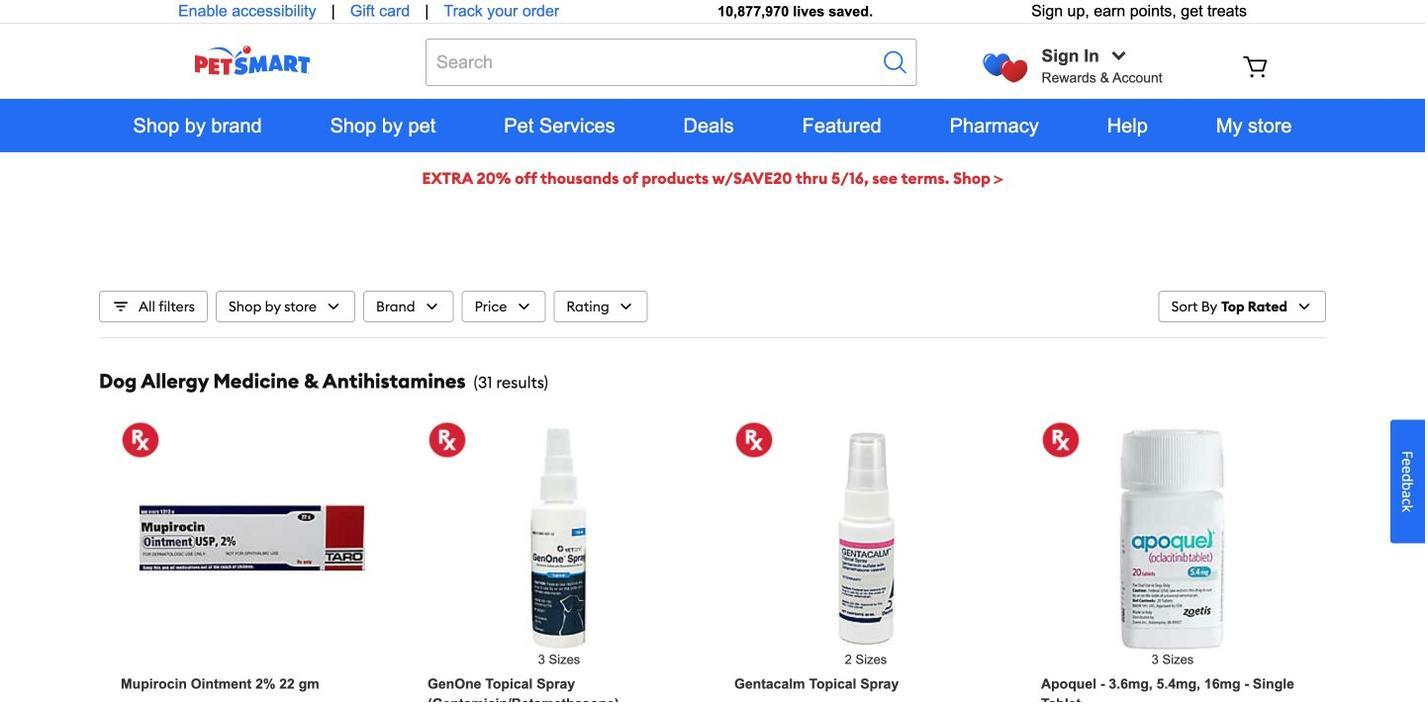Task type: locate. For each thing, give the bounding box(es) containing it.
2 prescription medicine image from the left
[[428, 420, 467, 460]]

None field
[[426, 39, 917, 86]]

0 horizontal spatial prescription medicine image
[[121, 420, 160, 460]]

prescription medicine image
[[121, 420, 160, 460], [428, 420, 467, 460], [1041, 420, 1081, 460]]

1 horizontal spatial prescription medicine image
[[428, 420, 467, 460]]

search image
[[882, 49, 909, 76]]

1 prescription medicine image from the left
[[121, 420, 160, 460]]

prescription medicine image
[[734, 420, 774, 460]]

loyalty icon image
[[984, 53, 1028, 83]]

None search field
[[426, 39, 917, 86]]

2 horizontal spatial prescription medicine image
[[1041, 420, 1081, 460]]

3 prescription medicine image from the left
[[1041, 420, 1081, 460]]

petsmart image
[[158, 46, 346, 75]]



Task type: describe. For each thing, give the bounding box(es) containing it.
search search field
[[426, 39, 917, 86]]



Task type: vqa. For each thing, say whether or not it's contained in the screenshot.
submit
no



